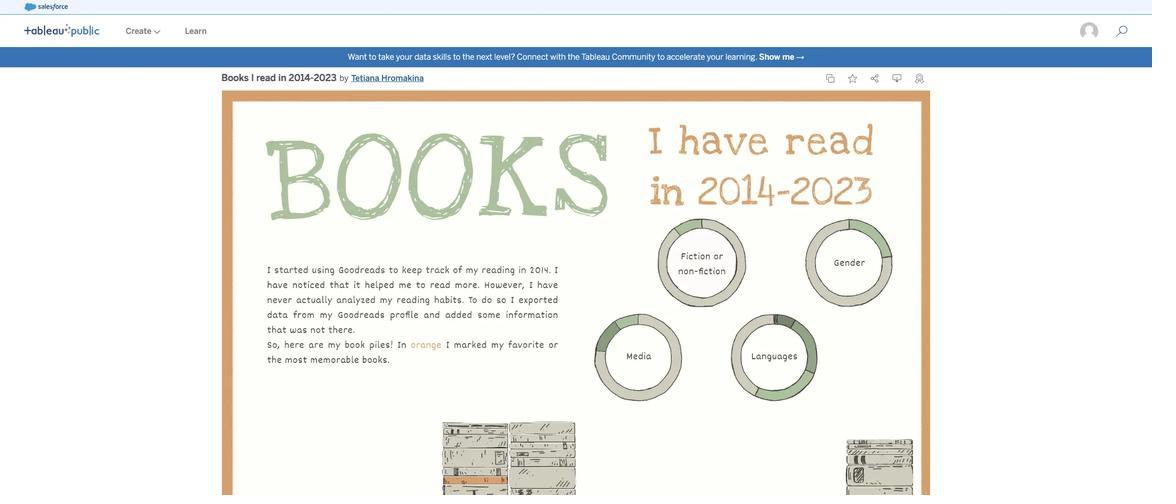 Task type: locate. For each thing, give the bounding box(es) containing it.
1 horizontal spatial to
[[453, 52, 461, 62]]

to left take on the top of the page
[[369, 52, 376, 62]]

2014-
[[289, 73, 314, 84]]

1 horizontal spatial the
[[568, 52, 580, 62]]

0 horizontal spatial your
[[396, 52, 413, 62]]

to left accelerate
[[657, 52, 665, 62]]

favorite button image
[[848, 74, 857, 83]]

1 the from the left
[[462, 52, 475, 62]]

learn link
[[173, 16, 219, 47]]

terry.turtle image
[[1079, 21, 1099, 42]]

2 the from the left
[[568, 52, 580, 62]]

the right with in the top left of the page
[[568, 52, 580, 62]]

logo image
[[24, 24, 99, 37]]

show me link
[[759, 52, 794, 62]]

to right 'skills' at the left of page
[[453, 52, 461, 62]]

1 your from the left
[[396, 52, 413, 62]]

by
[[340, 73, 349, 83]]

take
[[378, 52, 394, 62]]

learning.
[[725, 52, 757, 62]]

next
[[476, 52, 492, 62]]

0 horizontal spatial to
[[369, 52, 376, 62]]

accelerate
[[667, 52, 705, 62]]

create
[[126, 26, 151, 36]]

your
[[396, 52, 413, 62], [707, 52, 724, 62]]

1 to from the left
[[369, 52, 376, 62]]

your right take on the top of the page
[[396, 52, 413, 62]]

the left next
[[462, 52, 475, 62]]

hromakina
[[381, 73, 424, 83]]

0 horizontal spatial the
[[462, 52, 475, 62]]

your left the learning.
[[707, 52, 724, 62]]

books
[[221, 73, 249, 84]]

the
[[462, 52, 475, 62], [568, 52, 580, 62]]

1 horizontal spatial your
[[707, 52, 724, 62]]

want
[[348, 52, 367, 62]]

level?
[[494, 52, 515, 62]]

2 horizontal spatial to
[[657, 52, 665, 62]]

to
[[369, 52, 376, 62], [453, 52, 461, 62], [657, 52, 665, 62]]



Task type: vqa. For each thing, say whether or not it's contained in the screenshot.
→
yes



Task type: describe. For each thing, give the bounding box(es) containing it.
with
[[550, 52, 566, 62]]

connect
[[517, 52, 548, 62]]

tableau
[[581, 52, 610, 62]]

tetiana
[[351, 73, 379, 83]]

i
[[251, 73, 254, 84]]

skills
[[433, 52, 451, 62]]

2023
[[314, 73, 337, 84]]

2 to from the left
[[453, 52, 461, 62]]

show
[[759, 52, 780, 62]]

tetiana hromakina link
[[351, 72, 424, 85]]

nominate for viz of the day image
[[915, 73, 924, 84]]

make a copy image
[[826, 74, 835, 83]]

create button
[[113, 16, 173, 47]]

in
[[278, 73, 286, 84]]

3 to from the left
[[657, 52, 665, 62]]

go to search image
[[1103, 25, 1140, 37]]

2 your from the left
[[707, 52, 724, 62]]

me
[[782, 52, 794, 62]]

data
[[414, 52, 431, 62]]

salesforce logo image
[[24, 3, 68, 11]]

learn
[[185, 26, 207, 36]]

community
[[612, 52, 655, 62]]

books i read in 2014-2023 by tetiana hromakina
[[221, 73, 424, 84]]

want to take your data skills to the next level? connect with the tableau community to accelerate your learning. show me →
[[348, 52, 804, 62]]

read
[[256, 73, 276, 84]]

→
[[796, 52, 804, 62]]



